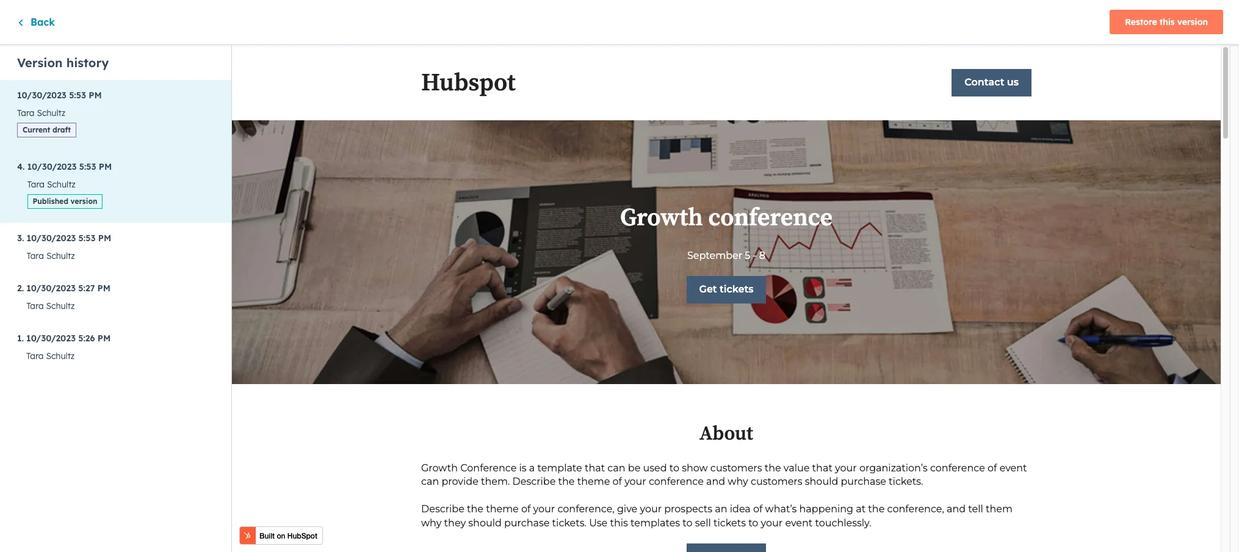 Task type: locate. For each thing, give the bounding box(es) containing it.
0 vertical spatial version
[[1178, 16, 1209, 27]]

schultz up 10/30/2023 5:27 pm
[[46, 250, 75, 261]]

update group
[[1166, 7, 1227, 27]]

version history button
[[144, 43, 260, 66]]

10/30/2023 5:53 pm up draft
[[17, 90, 102, 101]]

help
[[1204, 522, 1224, 533]]

restore this version button
[[1110, 10, 1224, 34]]

tara schultz up published
[[27, 179, 76, 190]]

10/30/2023 for 4.
[[27, 161, 77, 172]]

2 group from the left
[[1189, 39, 1227, 60]]

published
[[33, 197, 68, 206]]

tara schultz for 3.
[[27, 250, 75, 261]]

3.
[[17, 233, 24, 244]]

10/30/2023 5:26 pm
[[26, 333, 111, 344]]

preview button
[[1111, 7, 1158, 27]]

tara
[[17, 107, 35, 118], [27, 179, 45, 190], [27, 250, 44, 261], [26, 300, 44, 311], [26, 351, 44, 362]]

10/30/2023 right 4.
[[27, 161, 77, 172]]

10/30/2023 for 2.
[[26, 283, 76, 294]]

version history up page details
[[154, 49, 214, 59]]

5:26
[[78, 333, 95, 344]]

update button
[[1166, 7, 1212, 27]]

tara schultz down 10/30/2023 5:26 pm
[[26, 351, 75, 362]]

pm for 2.
[[97, 283, 111, 294]]

2 vertical spatial 5:53
[[79, 233, 96, 244]]

0 horizontal spatial history
[[66, 55, 109, 70]]

group
[[593, 39, 641, 60], [1189, 39, 1227, 60]]

0 horizontal spatial group
[[593, 39, 641, 60]]

2 vertical spatial 10/30/2023 5:53 pm
[[27, 233, 111, 244]]

current
[[23, 125, 50, 134]]

tara schultz up 10/30/2023 5:27 pm
[[27, 250, 75, 261]]

draft
[[52, 125, 71, 134]]

back button
[[16, 16, 55, 28]]

10/30/2023 right 2.
[[26, 283, 76, 294]]

pm
[[89, 90, 102, 101], [99, 161, 112, 172], [98, 233, 111, 244], [97, 283, 111, 294], [98, 333, 111, 344]]

version
[[154, 49, 184, 59], [17, 55, 63, 70]]

10/30/2023 5:53 pm up published version
[[27, 161, 112, 172]]

tara up 10/30/2023 5:27 pm
[[27, 250, 44, 261]]

5:53 up draft
[[69, 90, 86, 101]]

schultz for 2.
[[46, 300, 75, 311]]

5:53
[[69, 90, 86, 101], [79, 161, 96, 172], [79, 233, 96, 244]]

version up page
[[154, 49, 184, 59]]

schultz
[[37, 107, 66, 118], [47, 179, 76, 190], [46, 250, 75, 261], [46, 300, 75, 311], [46, 351, 75, 362]]

1 vertical spatial 5:53
[[79, 161, 96, 172]]

10/30/2023 5:53 pm
[[17, 90, 102, 101], [27, 161, 112, 172], [27, 233, 111, 244]]

tara down 10/30/2023 5:27 pm
[[26, 300, 44, 311]]

schultz down 10/30/2023 5:27 pm
[[46, 300, 75, 311]]

version right this
[[1178, 16, 1209, 27]]

10/30/2023 right "1."
[[26, 333, 76, 344]]

10/30/2023 5:53 pm for 3.
[[27, 233, 111, 244]]

1 horizontal spatial version
[[154, 49, 184, 59]]

version inside button
[[1178, 16, 1209, 27]]

tara schultz
[[17, 107, 66, 118], [27, 179, 76, 190], [27, 250, 75, 261], [26, 300, 75, 311], [26, 351, 75, 362]]

schultz down 10/30/2023 5:26 pm
[[46, 351, 75, 362]]

10/30/2023
[[17, 90, 66, 101], [27, 161, 77, 172], [27, 233, 76, 244], [26, 283, 76, 294], [26, 333, 76, 344]]

10/30/2023 5:53 pm down published version
[[27, 233, 111, 244]]

version right published
[[71, 197, 97, 206]]

tara down 10/30/2023 5:26 pm
[[26, 351, 44, 362]]

1 horizontal spatial group
[[1189, 39, 1227, 60]]

1 horizontal spatial version
[[1178, 16, 1209, 27]]

tara for 2.
[[26, 300, 44, 311]]

history inside button
[[186, 49, 214, 59]]

schultz for 1.
[[46, 351, 75, 362]]

version history down back on the left top of page
[[17, 55, 109, 70]]

help link
[[1198, 511, 1230, 542]]

5:53 down published version
[[79, 233, 96, 244]]

1 horizontal spatial version history
[[154, 49, 214, 59]]

1 vertical spatial 10/30/2023 5:53 pm
[[27, 161, 112, 172]]

0 horizontal spatial version
[[71, 197, 97, 206]]

history
[[186, 49, 214, 59], [66, 55, 109, 70]]

5:53 up published version
[[79, 161, 96, 172]]

version history
[[154, 49, 214, 59], [17, 55, 109, 70]]

tara schultz down 10/30/2023 5:27 pm
[[26, 300, 75, 311]]

schultz up published version
[[47, 179, 76, 190]]

version
[[1178, 16, 1209, 27], [71, 197, 97, 206]]

settings button
[[1128, 39, 1184, 60]]

version inside button
[[154, 49, 184, 59]]

details
[[177, 73, 203, 83]]

tara up published
[[27, 179, 45, 190]]

10/30/2023 for 1.
[[26, 333, 76, 344]]

tara schultz for 2.
[[26, 300, 75, 311]]

10/30/2023 right 3.
[[27, 233, 76, 244]]

current draft
[[23, 125, 71, 134]]

0 vertical spatial 10/30/2023 5:53 pm
[[17, 90, 102, 101]]

exit link
[[6, 7, 40, 27]]

restore this version
[[1126, 16, 1209, 27]]

version down back on the left top of page
[[17, 55, 63, 70]]

0 horizontal spatial version
[[17, 55, 63, 70]]

2.
[[17, 283, 24, 294]]

1 horizontal spatial history
[[186, 49, 214, 59]]



Task type: describe. For each thing, give the bounding box(es) containing it.
1 vertical spatial version
[[71, 197, 97, 206]]

10/30/2023 for 3.
[[27, 233, 76, 244]]

page details
[[154, 73, 203, 83]]

page
[[154, 73, 174, 83]]

pm for 3.
[[98, 233, 111, 244]]

schultz for 3.
[[46, 250, 75, 261]]

5:53 for 4.
[[79, 161, 96, 172]]

1.
[[17, 333, 24, 344]]

1 group from the left
[[593, 39, 641, 60]]

4.
[[17, 161, 25, 172]]

this
[[1160, 16, 1175, 27]]

pm for 4.
[[99, 161, 112, 172]]

settings
[[1146, 44, 1179, 55]]

10/30/2023 5:27 pm
[[26, 283, 111, 294]]

schultz up current draft
[[37, 107, 66, 118]]

tara schultz up current
[[17, 107, 66, 118]]

0 horizontal spatial version history
[[17, 55, 109, 70]]

page details link
[[144, 67, 260, 90]]

preview
[[1121, 12, 1148, 21]]

tara schultz for 1.
[[26, 351, 75, 362]]

tara for 1.
[[26, 351, 44, 362]]

10/30/2023 5:53 pm for 4.
[[27, 161, 112, 172]]

restore
[[1126, 16, 1158, 27]]

0 vertical spatial 5:53
[[69, 90, 86, 101]]

schultz for 4.
[[47, 179, 76, 190]]

tara schultz for 4.
[[27, 179, 76, 190]]

version history inside button
[[154, 49, 214, 59]]

published version
[[33, 197, 97, 206]]

tara for 3.
[[27, 250, 44, 261]]

update
[[1176, 12, 1202, 21]]

5:53 for 3.
[[79, 233, 96, 244]]

10/30/2023 up current draft
[[17, 90, 66, 101]]

pm for 1.
[[98, 333, 111, 344]]

back
[[31, 16, 55, 28]]

tara up current
[[17, 107, 35, 118]]

tara for 4.
[[27, 179, 45, 190]]

exit
[[16, 12, 29, 21]]

5:27
[[78, 283, 95, 294]]



Task type: vqa. For each thing, say whether or not it's contained in the screenshot.
Update
yes



